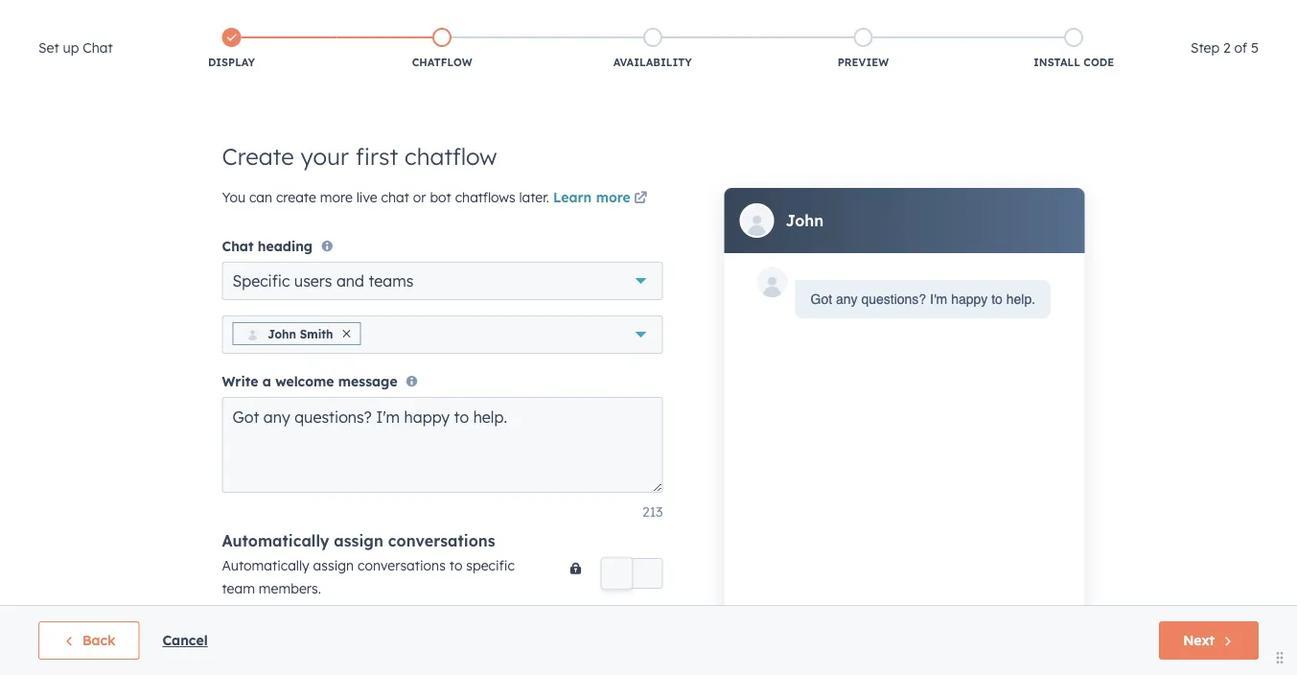 Task type: locate. For each thing, give the bounding box(es) containing it.
to left help.
[[992, 292, 1003, 307]]

Search HubSpot search field
[[1028, 40, 1263, 73]]

chatflow
[[412, 56, 472, 69]]

john for john
[[786, 211, 824, 230]]

write
[[222, 373, 258, 390]]

Write a welcome message text field
[[222, 397, 663, 493]]

got
[[811, 292, 833, 307]]

write a welcome message
[[222, 373, 398, 390]]

0 vertical spatial john
[[786, 211, 824, 230]]

chat
[[83, 39, 113, 56], [222, 238, 254, 254]]

install code
[[1034, 56, 1115, 69]]

1 vertical spatial conversations
[[358, 557, 446, 574]]

close image
[[343, 330, 351, 337]]

1 horizontal spatial john
[[786, 211, 824, 230]]

availability list item
[[548, 24, 758, 74]]

john up "got"
[[786, 211, 824, 230]]

or
[[413, 189, 426, 206]]

search image
[[1257, 50, 1271, 63]]

bot
[[430, 189, 452, 206]]

set
[[38, 39, 59, 56]]

smith
[[300, 326, 333, 341]]

help image
[[1061, 9, 1078, 26]]

link opens in a new window image
[[634, 187, 648, 211], [634, 192, 648, 206]]

conversations left specific
[[358, 557, 446, 574]]

a
[[263, 373, 271, 390]]

more left live
[[320, 189, 353, 206]]

1 horizontal spatial to
[[992, 292, 1003, 307]]

code
[[1084, 56, 1115, 69]]

1 horizontal spatial more
[[596, 189, 631, 206]]

213
[[643, 504, 663, 520]]

cancel
[[162, 632, 208, 649]]

happy
[[951, 292, 988, 307]]

1 vertical spatial automatically
[[222, 557, 309, 574]]

1 vertical spatial john
[[268, 326, 296, 341]]

0 vertical spatial automatically
[[222, 531, 329, 551]]

next
[[1184, 632, 1215, 649]]

chat right up at the left
[[83, 39, 113, 56]]

cancel button
[[162, 629, 208, 652]]

1 horizontal spatial chat
[[222, 238, 254, 254]]

i'm
[[930, 292, 948, 307]]

chat heading
[[222, 238, 313, 254]]

chat inside heading
[[83, 39, 113, 56]]

0 horizontal spatial chat
[[83, 39, 113, 56]]

conversations up specific
[[388, 531, 495, 551]]

john left smith
[[268, 326, 296, 341]]

you can create more live chat or bot chatflows later.
[[222, 189, 553, 206]]

chat
[[381, 189, 409, 206]]

5
[[1252, 39, 1259, 56]]

link opens in a new window image inside learn more link
[[634, 192, 648, 206]]

set up chat heading
[[38, 36, 113, 59]]

0 horizontal spatial more
[[320, 189, 353, 206]]

2 link opens in a new window image from the top
[[634, 192, 648, 206]]

availability
[[614, 56, 692, 69]]

more right learn
[[596, 189, 631, 206]]

automatically
[[222, 531, 329, 551], [222, 557, 309, 574]]

help.
[[1007, 292, 1036, 307]]

preview
[[838, 56, 889, 69]]

your
[[301, 142, 349, 171]]

1 vertical spatial assign
[[313, 557, 354, 574]]

learn more link
[[553, 187, 651, 211]]

assign
[[334, 531, 384, 551], [313, 557, 354, 574]]

john
[[786, 211, 824, 230], [268, 326, 296, 341]]

menu
[[865, 0, 1275, 31]]

to
[[992, 292, 1003, 307], [450, 557, 463, 574]]

john for john smith
[[268, 326, 296, 341]]

list
[[126, 24, 1180, 74]]

john inside popup button
[[268, 326, 296, 341]]

to left specific
[[450, 557, 463, 574]]

1 vertical spatial to
[[450, 557, 463, 574]]

2 more from the left
[[596, 189, 631, 206]]

first
[[355, 142, 398, 171]]

0 vertical spatial chat
[[83, 39, 113, 56]]

conversations
[[388, 531, 495, 551], [358, 557, 446, 574]]

heading
[[258, 238, 313, 254]]

specific users and teams
[[233, 271, 414, 290]]

chat up specific
[[222, 238, 254, 254]]

install
[[1034, 56, 1081, 69]]

any
[[836, 292, 858, 307]]

0 horizontal spatial john
[[268, 326, 296, 341]]

specific
[[466, 557, 515, 574]]

0 horizontal spatial to
[[450, 557, 463, 574]]

create
[[222, 142, 294, 171]]

0 vertical spatial conversations
[[388, 531, 495, 551]]

step 2 of 5
[[1191, 39, 1259, 56]]

search button
[[1248, 40, 1280, 73]]

menu item
[[865, 0, 967, 31]]

install code list item
[[969, 24, 1179, 74]]

more
[[320, 189, 353, 206], [596, 189, 631, 206]]

display completed list item
[[126, 24, 337, 74]]

users
[[294, 271, 332, 290]]

message
[[338, 373, 398, 390]]

0 vertical spatial to
[[992, 292, 1003, 307]]

list containing display
[[126, 24, 1180, 74]]

1 vertical spatial chat
[[222, 238, 254, 254]]



Task type: vqa. For each thing, say whether or not it's contained in the screenshot.
assign
yes



Task type: describe. For each thing, give the bounding box(es) containing it.
up
[[63, 39, 79, 56]]

1 link opens in a new window image from the top
[[634, 187, 648, 211]]

learn more
[[553, 189, 631, 206]]

help button
[[1053, 0, 1086, 31]]

chatflows
[[455, 189, 516, 206]]

to inside agent says: got any questions? i'm happy to help. element
[[992, 292, 1003, 307]]

questions?
[[862, 292, 927, 307]]

1 more from the left
[[320, 189, 353, 206]]

john smith button
[[222, 315, 663, 354]]

specific users and teams button
[[222, 262, 663, 300]]

create
[[276, 189, 316, 206]]

set up chat
[[38, 39, 113, 56]]

to inside automatically assign conversations automatically assign conversations to specific team members.
[[450, 557, 463, 574]]

live
[[356, 189, 378, 206]]

members.
[[259, 580, 321, 597]]

0 vertical spatial assign
[[334, 531, 384, 551]]

welcome
[[275, 373, 334, 390]]

later.
[[519, 189, 550, 206]]

of
[[1235, 39, 1248, 56]]

next button
[[1160, 621, 1259, 660]]

got any questions? i'm happy to help.
[[811, 292, 1036, 307]]

2 automatically from the top
[[222, 557, 309, 574]]

back button
[[38, 621, 139, 660]]

back
[[82, 632, 115, 649]]

1 automatically from the top
[[222, 531, 329, 551]]

2
[[1224, 39, 1231, 56]]

create your first chatflow
[[222, 142, 497, 171]]

preview list item
[[758, 24, 969, 74]]

team
[[222, 580, 255, 597]]

learn
[[553, 189, 592, 206]]

teams
[[369, 271, 414, 290]]

chatflow
[[405, 142, 497, 171]]

and
[[337, 271, 364, 290]]

automatically assign conversations automatically assign conversations to specific team members.
[[222, 531, 515, 597]]

step
[[1191, 39, 1220, 56]]

you
[[222, 189, 246, 206]]

can
[[249, 189, 272, 206]]

chatflow list item
[[337, 24, 548, 74]]

specific
[[233, 271, 290, 290]]

display
[[208, 56, 255, 69]]

agent says: got any questions? i'm happy to help. element
[[811, 288, 1036, 311]]

john smith
[[268, 326, 333, 341]]

more inside learn more link
[[596, 189, 631, 206]]



